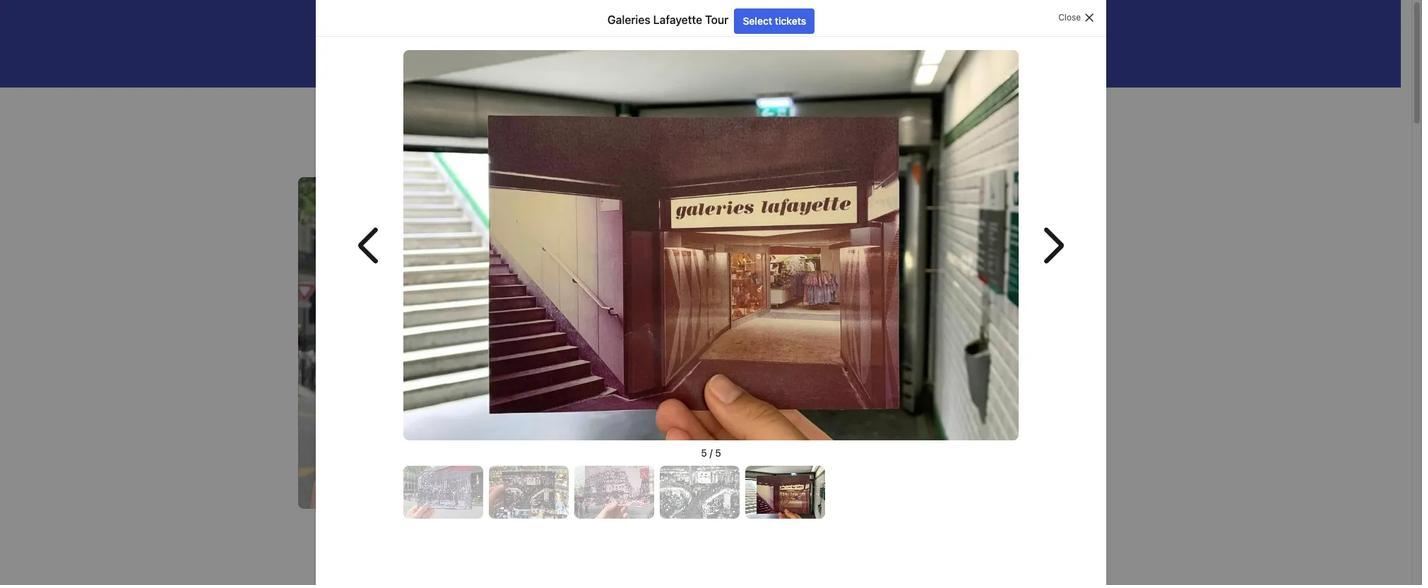 Task type: describe. For each thing, give the bounding box(es) containing it.
show all 5 photos
[[996, 422, 1079, 434]]

airport taxis link
[[759, 48, 858, 79]]

select tickets button
[[735, 8, 815, 34]]

behind
[[384, 151, 419, 164]]

1 horizontal spatial attractions link
[[662, 48, 756, 79]]

galeries inside 'galeries lafayette tour' dialog
[[608, 14, 651, 26]]

iconic
[[514, 151, 544, 164]]

flights link
[[381, 48, 455, 79]]

airport
[[791, 57, 822, 69]]

select
[[743, 15, 773, 27]]

booking.com image
[[321, 17, 422, 34]]

lafayette inside the galeries lafayette tour guided tour behind the scenes of the iconic french department store
[[392, 123, 469, 146]]

5 for all
[[1037, 422, 1043, 434]]

1 vertical spatial lafayette
[[454, 100, 491, 110]]

all
[[1024, 422, 1035, 434]]

+
[[518, 57, 524, 69]]

select tickets
[[743, 15, 807, 27]]

rentals
[[616, 57, 647, 69]]

flight + hotel
[[490, 57, 551, 69]]

taxis
[[825, 57, 846, 69]]

tour inside the galeries lafayette tour guided tour behind the scenes of the iconic french department store
[[473, 123, 509, 146]]

department
[[585, 151, 645, 164]]

show
[[996, 422, 1022, 434]]

car
[[598, 57, 614, 69]]

2 the from the left
[[494, 151, 511, 164]]

photos
[[1046, 422, 1079, 434]]

5 / 5
[[701, 447, 722, 459]]

car rentals link
[[566, 48, 659, 79]]



Task type: locate. For each thing, give the bounding box(es) containing it.
flights
[[413, 57, 443, 69]]

tour
[[705, 14, 729, 26], [494, 100, 511, 110], [473, 123, 509, 146]]

french
[[547, 151, 582, 164]]

store
[[648, 151, 674, 164]]

scenes
[[442, 151, 478, 164]]

lafayette
[[654, 14, 703, 26], [454, 100, 491, 110], [392, 123, 469, 146]]

galeries down flights
[[419, 100, 452, 110]]

2 vertical spatial tour
[[473, 123, 509, 146]]

0 horizontal spatial attractions
[[360, 100, 404, 110]]

0 vertical spatial lafayette
[[654, 14, 703, 26]]

5 right all
[[1037, 422, 1043, 434]]

2 vertical spatial lafayette
[[392, 123, 469, 146]]

hotel
[[527, 57, 551, 69]]

1 vertical spatial attractions link
[[360, 99, 404, 112]]

the right behind on the left top
[[422, 151, 439, 164]]

airport taxis
[[791, 57, 846, 69]]

0 vertical spatial galeries
[[608, 14, 651, 26]]

1 vertical spatial galeries lafayette tour
[[419, 100, 511, 110]]

lafayette inside dialog
[[654, 14, 703, 26]]

tour inside dialog
[[705, 14, 729, 26]]

of
[[481, 151, 491, 164]]

galeries lafayette tour guided tour behind the scenes of the iconic french department store
[[321, 123, 674, 164]]

1 horizontal spatial attractions
[[694, 57, 744, 69]]

close
[[1059, 12, 1081, 23]]

0 horizontal spatial the
[[422, 151, 439, 164]]

1 horizontal spatial galeries lafayette tour
[[608, 14, 729, 26]]

attractions down select
[[694, 57, 744, 69]]

galeries lafayette tour inside dialog
[[608, 14, 729, 26]]

0 vertical spatial tour
[[705, 14, 729, 26]]

0 horizontal spatial galeries
[[321, 123, 388, 146]]

2 horizontal spatial galeries
[[608, 14, 651, 26]]

2 horizontal spatial 5
[[1037, 422, 1043, 434]]

attractions link
[[662, 48, 756, 79], [360, 99, 404, 112]]

guided
[[321, 151, 357, 164]]

tour up the galeries lafayette tour guided tour behind the scenes of the iconic french department store
[[494, 100, 511, 110]]

1 vertical spatial attractions
[[360, 100, 404, 110]]

0 vertical spatial attractions link
[[662, 48, 756, 79]]

attractions link down select
[[662, 48, 756, 79]]

1 horizontal spatial galeries
[[419, 100, 452, 110]]

flight + hotel link
[[458, 48, 563, 79]]

tickets
[[775, 15, 807, 27]]

attractions
[[694, 57, 744, 69], [360, 100, 404, 110]]

5 right /
[[716, 447, 722, 459]]

0 horizontal spatial galeries lafayette tour
[[419, 100, 511, 110]]

0 horizontal spatial 5
[[701, 447, 707, 459]]

galeries
[[608, 14, 651, 26], [419, 100, 452, 110], [321, 123, 388, 146]]

tour left select
[[705, 14, 729, 26]]

2 vertical spatial galeries
[[321, 123, 388, 146]]

1 horizontal spatial 5
[[716, 447, 722, 459]]

0 vertical spatial attractions
[[694, 57, 744, 69]]

flight
[[490, 57, 515, 69]]

car rentals
[[598, 57, 647, 69]]

1 the from the left
[[422, 151, 439, 164]]

5
[[1037, 422, 1043, 434], [701, 447, 707, 459], [716, 447, 722, 459]]

tour up of
[[473, 123, 509, 146]]

/
[[710, 447, 713, 459]]

attractions link up tour
[[360, 99, 404, 112]]

1 vertical spatial galeries
[[419, 100, 452, 110]]

galeries lafayette tour up the galeries lafayette tour guided tour behind the scenes of the iconic french department store
[[419, 100, 511, 110]]

galeries up guided
[[321, 123, 388, 146]]

the
[[422, 151, 439, 164], [494, 151, 511, 164]]

1 horizontal spatial the
[[494, 151, 511, 164]]

the right of
[[494, 151, 511, 164]]

tour
[[360, 151, 381, 164]]

5 left /
[[701, 447, 707, 459]]

galeries lafayette tour up the rentals
[[608, 14, 729, 26]]

0 horizontal spatial attractions link
[[360, 99, 404, 112]]

galeries lafayette tour dialog
[[316, 0, 1107, 586]]

galeries inside the galeries lafayette tour guided tour behind the scenes of the iconic french department store
[[321, 123, 388, 146]]

galeries lafayette tour
[[608, 14, 729, 26], [419, 100, 511, 110]]

5 for /
[[716, 447, 722, 459]]

galeries up the rentals
[[608, 14, 651, 26]]

1 vertical spatial tour
[[494, 100, 511, 110]]

0 vertical spatial galeries lafayette tour
[[608, 14, 729, 26]]

attractions up tour
[[360, 100, 404, 110]]



Task type: vqa. For each thing, say whether or not it's contained in the screenshot.
"States" associated with Airports in the United States
no



